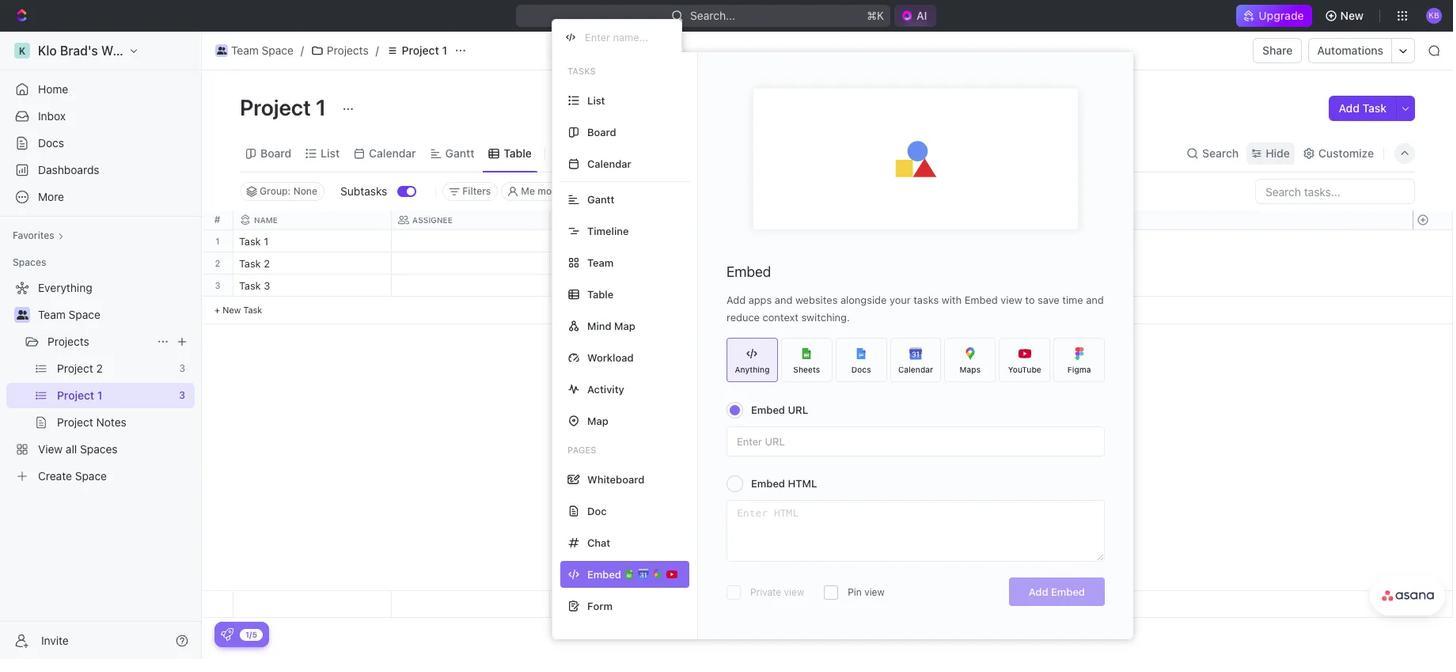 Task type: describe. For each thing, give the bounding box(es) containing it.
1 horizontal spatial calendar
[[587, 157, 631, 170]]

embed url
[[751, 404, 808, 416]]

mind map
[[587, 319, 635, 332]]

pin view
[[848, 586, 885, 598]]

2 horizontal spatial team
[[587, 256, 614, 269]]

1 inside press space to select this row. row
[[264, 235, 268, 248]]

favorites
[[13, 230, 54, 241]]

‎task for ‎task 1
[[239, 235, 261, 248]]

view for private view
[[784, 586, 804, 598]]

docs inside sidebar navigation
[[38, 136, 64, 150]]

home link
[[6, 77, 195, 102]]

set priority image for task 3
[[864, 275, 888, 299]]

new button
[[1318, 3, 1373, 28]]

1 vertical spatial project
[[240, 94, 311, 120]]

row group containing 1 2 3
[[202, 230, 233, 324]]

to do for task 3
[[560, 281, 587, 291]]

view for pin view
[[864, 586, 885, 598]]

view
[[572, 146, 598, 159]]

user group image inside tree
[[16, 310, 28, 320]]

task for new task
[[243, 305, 262, 315]]

reduce
[[727, 311, 760, 324]]

spaces
[[13, 256, 46, 268]]

1 / from the left
[[301, 44, 304, 57]]

press space to select this row. row containing task 3
[[233, 275, 1025, 299]]

press space to select this row. row down chat at the left bottom of the page
[[233, 591, 1025, 618]]

task for add task
[[1362, 101, 1387, 115]]

apps
[[748, 294, 772, 306]]

0 horizontal spatial table
[[504, 146, 532, 159]]

new task
[[223, 305, 262, 315]]

anything
[[735, 364, 770, 374]]

0 horizontal spatial map
[[587, 414, 608, 427]]

to do cell for task 3
[[550, 275, 708, 296]]

1 vertical spatial list
[[321, 146, 340, 159]]

chat
[[587, 536, 610, 549]]

onboarding checklist button image
[[221, 628, 233, 641]]

do for ‎task 2
[[574, 259, 587, 269]]

add task
[[1339, 101, 1387, 115]]

2 for ‎task
[[264, 257, 270, 270]]

1 inside 1 2 3
[[216, 236, 220, 246]]

to for ‎task 2
[[560, 259, 572, 269]]

add apps and websites alongside your tasks with embed view to save time and reduce context switching.
[[727, 294, 1104, 324]]

tree inside sidebar navigation
[[6, 275, 195, 489]]

private
[[750, 586, 781, 598]]

1/5
[[245, 630, 257, 639]]

embed inside add apps and websites alongside your tasks with embed view to save time and reduce context switching.
[[964, 294, 998, 306]]

1 vertical spatial team space link
[[38, 302, 192, 328]]

projects link inside tree
[[47, 329, 150, 355]]

invite
[[41, 634, 69, 647]]

context
[[763, 311, 798, 324]]

grid containing ‎task 1
[[202, 211, 1453, 618]]

figma
[[1067, 364, 1091, 374]]

0 horizontal spatial 3
[[215, 280, 220, 290]]

⌘k
[[867, 9, 884, 22]]

press space to select this row. row containing ‎task 2
[[233, 252, 1025, 275]]

pin
[[848, 586, 862, 598]]

add for add embed
[[1029, 586, 1048, 598]]

embed for embed
[[727, 264, 771, 280]]

‎task for ‎task 2
[[239, 257, 261, 270]]

share
[[1262, 44, 1293, 57]]

customize button
[[1298, 142, 1379, 164]]

subtasks
[[340, 184, 387, 198]]

do for task 3
[[574, 281, 587, 291]]

closed
[[698, 185, 728, 197]]

subtasks button
[[334, 179, 398, 204]]

favorites button
[[6, 226, 70, 245]]

search button
[[1182, 142, 1243, 164]]

timeline
[[587, 224, 629, 237]]

table link
[[501, 142, 532, 164]]

workload
[[587, 351, 634, 364]]

activity
[[587, 383, 624, 395]]

#
[[214, 214, 220, 226]]

assignees button
[[574, 182, 647, 201]]

show
[[670, 185, 695, 197]]

to inside add apps and websites alongside your tasks with embed view to save time and reduce context switching.
[[1025, 294, 1035, 306]]

doc
[[587, 505, 607, 517]]

switching.
[[801, 311, 850, 324]]

time
[[1062, 294, 1083, 306]]

form
[[587, 599, 613, 612]]

upgrade link
[[1236, 5, 1312, 27]]

1 and from the left
[[775, 294, 792, 306]]

view button
[[552, 142, 603, 164]]

onboarding checklist button element
[[221, 628, 233, 641]]

new for new task
[[223, 305, 241, 315]]

add for add apps and websites alongside your tasks with embed view to save time and reduce context switching.
[[727, 294, 746, 306]]

search...
[[690, 9, 735, 22]]

Search tasks... text field
[[1256, 180, 1414, 203]]

docs link
[[6, 131, 195, 156]]

tasks
[[567, 66, 596, 76]]

1 vertical spatial table
[[587, 288, 614, 300]]

alongside
[[840, 294, 887, 306]]

assignees
[[593, 185, 640, 197]]

set priority element for 3
[[864, 275, 888, 299]]

project 1 link
[[382, 41, 451, 60]]

dashboards
[[38, 163, 99, 176]]

embed html
[[751, 477, 817, 490]]



Task type: vqa. For each thing, say whether or not it's contained in the screenshot.
unsaved
no



Task type: locate. For each thing, give the bounding box(es) containing it.
1 vertical spatial space
[[69, 308, 100, 321]]

0 vertical spatial map
[[614, 319, 635, 332]]

/
[[301, 44, 304, 57], [376, 44, 379, 57]]

0 horizontal spatial /
[[301, 44, 304, 57]]

task 3
[[239, 279, 270, 292]]

1 horizontal spatial and
[[1086, 294, 1104, 306]]

to do down timeline
[[560, 259, 587, 269]]

sheets
[[793, 364, 820, 374]]

map
[[614, 319, 635, 332], [587, 414, 608, 427]]

0 horizontal spatial projects link
[[47, 329, 150, 355]]

1 vertical spatial hide
[[755, 185, 776, 197]]

‎task 1
[[239, 235, 268, 248]]

1 horizontal spatial 3
[[264, 279, 270, 292]]

dashboards link
[[6, 157, 195, 183]]

list link
[[318, 142, 340, 164]]

0 horizontal spatial 2
[[215, 258, 220, 268]]

1 2 3
[[215, 236, 220, 290]]

add embed button
[[1009, 578, 1105, 606]]

0 horizontal spatial project
[[240, 94, 311, 120]]

to do
[[560, 259, 587, 269], [560, 281, 587, 291]]

0 horizontal spatial list
[[321, 146, 340, 159]]

0 horizontal spatial user group image
[[16, 310, 28, 320]]

docs down inbox
[[38, 136, 64, 150]]

2 do from the top
[[574, 281, 587, 291]]

mind
[[587, 319, 611, 332]]

press space to select this row. row down timeline
[[233, 252, 1025, 275]]

gantt left table link
[[445, 146, 474, 159]]

1 horizontal spatial team
[[231, 44, 259, 57]]

1 vertical spatial team
[[587, 256, 614, 269]]

row inside grid
[[233, 211, 1025, 230]]

to do cell
[[550, 252, 708, 274], [550, 275, 708, 296]]

whiteboard
[[587, 473, 644, 486]]

1 horizontal spatial user group image
[[217, 47, 227, 55]]

private view
[[750, 586, 804, 598]]

team inside tree
[[38, 308, 66, 321]]

0 horizontal spatial docs
[[38, 136, 64, 150]]

team space link
[[211, 41, 297, 60], [38, 302, 192, 328]]

row
[[233, 211, 1025, 230]]

to do cell down timeline
[[550, 252, 708, 274]]

calendar
[[369, 146, 416, 159], [587, 157, 631, 170], [898, 364, 933, 374]]

0 horizontal spatial project 1
[[240, 94, 331, 120]]

0 vertical spatial list
[[587, 94, 605, 106]]

0 vertical spatial project
[[402, 44, 439, 57]]

task
[[1362, 101, 1387, 115], [239, 279, 261, 292], [243, 305, 262, 315]]

0 horizontal spatial space
[[69, 308, 100, 321]]

1 vertical spatial ‎task
[[239, 257, 261, 270]]

0 horizontal spatial calendar
[[369, 146, 416, 159]]

map right mind
[[614, 319, 635, 332]]

url
[[788, 404, 808, 416]]

2 vertical spatial team
[[38, 308, 66, 321]]

2 to do cell from the top
[[550, 275, 708, 296]]

hide right closed
[[755, 185, 776, 197]]

0 horizontal spatial view
[[784, 586, 804, 598]]

1 horizontal spatial add
[[1029, 586, 1048, 598]]

embed for embed url
[[751, 404, 785, 416]]

0 vertical spatial add
[[1339, 101, 1360, 115]]

press space to select this row. row up new task at left top
[[202, 275, 233, 297]]

3
[[264, 279, 270, 292], [215, 280, 220, 290]]

‎task 2
[[239, 257, 270, 270]]

row group containing ‎task 1
[[233, 230, 1025, 324]]

view
[[1001, 294, 1022, 306], [784, 586, 804, 598], [864, 586, 885, 598]]

‎task
[[239, 235, 261, 248], [239, 257, 261, 270]]

1 horizontal spatial board
[[587, 125, 616, 138]]

1
[[442, 44, 447, 57], [316, 94, 326, 120], [264, 235, 268, 248], [216, 236, 220, 246]]

customize
[[1318, 146, 1374, 159]]

‎task up ‎task 2 on the left top
[[239, 235, 261, 248]]

inbox
[[38, 109, 66, 123]]

tree
[[6, 275, 195, 489]]

0 vertical spatial projects
[[327, 44, 369, 57]]

gantt link
[[442, 142, 474, 164]]

board
[[587, 125, 616, 138], [260, 146, 291, 159]]

row group
[[202, 230, 233, 324], [233, 230, 1025, 324], [1413, 230, 1452, 324], [1413, 591, 1452, 617]]

task inside press space to select this row. row
[[239, 279, 261, 292]]

table up mind
[[587, 288, 614, 300]]

0 vertical spatial task
[[1362, 101, 1387, 115]]

0 vertical spatial team
[[231, 44, 259, 57]]

grid
[[202, 211, 1453, 618]]

2 horizontal spatial calendar
[[898, 364, 933, 374]]

1 horizontal spatial project
[[402, 44, 439, 57]]

1 vertical spatial docs
[[851, 364, 871, 374]]

show closed button
[[650, 182, 735, 201]]

0 vertical spatial set priority image
[[864, 231, 888, 255]]

1 horizontal spatial projects link
[[307, 41, 372, 60]]

1 ‎task from the top
[[239, 235, 261, 248]]

view right pin
[[864, 586, 885, 598]]

list up subtasks button at the left top of page
[[321, 146, 340, 159]]

youtube
[[1008, 364, 1041, 374]]

upgrade
[[1259, 9, 1304, 22]]

home
[[38, 82, 68, 96]]

task down ‎task 2 on the left top
[[239, 279, 261, 292]]

1 horizontal spatial gantt
[[587, 193, 614, 205]]

set priority element for 1
[[864, 231, 888, 255]]

add
[[1339, 101, 1360, 115], [727, 294, 746, 306], [1029, 586, 1048, 598]]

press space to select this row. row
[[202, 230, 233, 252], [233, 230, 1025, 255], [202, 252, 233, 275], [233, 252, 1025, 275], [202, 275, 233, 297], [233, 275, 1025, 299], [233, 591, 1025, 618]]

1 vertical spatial set priority image
[[864, 275, 888, 299]]

0 vertical spatial space
[[262, 44, 294, 57]]

show closed
[[670, 185, 728, 197]]

1 vertical spatial projects
[[47, 335, 89, 348]]

2 set priority image from the top
[[864, 275, 888, 299]]

hide inside dropdown button
[[1266, 146, 1290, 159]]

set priority image up alongside
[[864, 231, 888, 255]]

0 vertical spatial docs
[[38, 136, 64, 150]]

1 horizontal spatial 2
[[264, 257, 270, 270]]

0 vertical spatial to
[[560, 259, 572, 269]]

hide
[[1266, 146, 1290, 159], [755, 185, 776, 197]]

list
[[587, 94, 605, 106], [321, 146, 340, 159]]

0 vertical spatial user group image
[[217, 47, 227, 55]]

1 vertical spatial add
[[727, 294, 746, 306]]

2 horizontal spatial add
[[1339, 101, 1360, 115]]

1 horizontal spatial new
[[1340, 9, 1364, 22]]

1 horizontal spatial project 1
[[402, 44, 447, 57]]

2 set priority element from the top
[[864, 275, 888, 299]]

html
[[788, 477, 817, 490]]

‎task down the ‎task 1
[[239, 257, 261, 270]]

2 horizontal spatial view
[[1001, 294, 1022, 306]]

new down task 3
[[223, 305, 241, 315]]

embed for embed html
[[751, 477, 785, 490]]

0 vertical spatial do
[[574, 259, 587, 269]]

1 vertical spatial board
[[260, 146, 291, 159]]

set priority image
[[864, 231, 888, 255], [864, 275, 888, 299]]

websites
[[795, 294, 838, 306]]

2 vertical spatial to
[[1025, 294, 1035, 306]]

pages
[[567, 445, 596, 455]]

0 horizontal spatial team
[[38, 308, 66, 321]]

board up view
[[587, 125, 616, 138]]

0 horizontal spatial board
[[260, 146, 291, 159]]

add task button
[[1329, 96, 1396, 121]]

press space to select this row. row containing 1
[[202, 230, 233, 252]]

0 horizontal spatial projects
[[47, 335, 89, 348]]

press space to select this row. row down the assignees
[[233, 230, 1025, 255]]

press space to select this row. row up mind map
[[233, 275, 1025, 299]]

0 vertical spatial to do
[[560, 259, 587, 269]]

tasks
[[913, 294, 939, 306]]

table right gantt link
[[504, 146, 532, 159]]

to do for ‎task 2
[[560, 259, 587, 269]]

docs right sheets
[[851, 364, 871, 374]]

0 vertical spatial projects link
[[307, 41, 372, 60]]

set priority element left your
[[864, 275, 888, 299]]

projects
[[327, 44, 369, 57], [47, 335, 89, 348]]

project
[[402, 44, 439, 57], [240, 94, 311, 120]]

1 vertical spatial task
[[239, 279, 261, 292]]

calendar up assignees button
[[587, 157, 631, 170]]

do up mind
[[574, 281, 587, 291]]

hide button
[[1247, 142, 1295, 164]]

add for add task
[[1339, 101, 1360, 115]]

new up automations
[[1340, 9, 1364, 22]]

calendar left the maps
[[898, 364, 933, 374]]

0 vertical spatial to do cell
[[550, 252, 708, 274]]

your
[[890, 294, 911, 306]]

0 horizontal spatial and
[[775, 294, 792, 306]]

1 vertical spatial team space
[[38, 308, 100, 321]]

embed
[[727, 264, 771, 280], [964, 294, 998, 306], [751, 404, 785, 416], [751, 477, 785, 490], [1051, 586, 1085, 598]]

1 to do from the top
[[560, 259, 587, 269]]

0 vertical spatial set priority element
[[864, 231, 888, 255]]

1 vertical spatial set priority element
[[864, 275, 888, 299]]

Enter URL text field
[[727, 427, 1104, 456]]

1 horizontal spatial /
[[376, 44, 379, 57]]

2
[[264, 257, 270, 270], [215, 258, 220, 268]]

team space inside tree
[[38, 308, 100, 321]]

embed inside button
[[1051, 586, 1085, 598]]

cell
[[392, 230, 550, 252], [550, 230, 708, 252], [708, 230, 867, 252], [392, 252, 550, 274], [708, 252, 867, 274], [867, 252, 1025, 274], [392, 275, 550, 296], [708, 275, 867, 296]]

1 to do cell from the top
[[550, 252, 708, 274]]

2 vertical spatial add
[[1029, 586, 1048, 598]]

maps
[[960, 364, 981, 374]]

0 vertical spatial team space
[[231, 44, 294, 57]]

1 horizontal spatial team space link
[[211, 41, 297, 60]]

hide right search
[[1266, 146, 1290, 159]]

1 horizontal spatial projects
[[327, 44, 369, 57]]

2 up task 3
[[264, 257, 270, 270]]

0 horizontal spatial add
[[727, 294, 746, 306]]

task inside add task button
[[1362, 101, 1387, 115]]

1 vertical spatial map
[[587, 414, 608, 427]]

1 vertical spatial to
[[560, 281, 572, 291]]

1 vertical spatial projects link
[[47, 329, 150, 355]]

press space to select this row. row containing 3
[[202, 275, 233, 297]]

view right private
[[784, 586, 804, 598]]

view button
[[552, 135, 603, 172]]

set priority element
[[864, 231, 888, 255], [864, 275, 888, 299]]

0 vertical spatial table
[[504, 146, 532, 159]]

0 vertical spatial project 1
[[402, 44, 447, 57]]

gantt
[[445, 146, 474, 159], [587, 193, 614, 205]]

table
[[504, 146, 532, 159], [587, 288, 614, 300]]

0 horizontal spatial team space link
[[38, 302, 192, 328]]

hide inside button
[[755, 185, 776, 197]]

new inside grid
[[223, 305, 241, 315]]

Enter name... field
[[583, 30, 669, 44]]

with
[[942, 294, 962, 306]]

and right time
[[1086, 294, 1104, 306]]

new for new
[[1340, 9, 1364, 22]]

2 to do from the top
[[560, 281, 587, 291]]

add embed
[[1029, 586, 1085, 598]]

new inside button
[[1340, 9, 1364, 22]]

Enter HTML text field
[[727, 501, 1104, 561]]

to for task 3
[[560, 281, 572, 291]]

press space to select this row. row containing 2
[[202, 252, 233, 275]]

3 down ‎task 2 on the left top
[[264, 279, 270, 292]]

projects inside tree
[[47, 335, 89, 348]]

2 vertical spatial task
[[243, 305, 262, 315]]

2 / from the left
[[376, 44, 379, 57]]

do
[[574, 259, 587, 269], [574, 281, 587, 291]]

2 left ‎task 2 on the left top
[[215, 258, 220, 268]]

2 inside 1 2 3
[[215, 258, 220, 268]]

automations
[[1317, 44, 1383, 57]]

to do up mind
[[560, 281, 587, 291]]

0 vertical spatial team space link
[[211, 41, 297, 60]]

board left list link
[[260, 146, 291, 159]]

1 horizontal spatial map
[[614, 319, 635, 332]]

1 horizontal spatial list
[[587, 94, 605, 106]]

0 vertical spatial hide
[[1266, 146, 1290, 159]]

0 vertical spatial gantt
[[445, 146, 474, 159]]

0 horizontal spatial new
[[223, 305, 241, 315]]

1 vertical spatial new
[[223, 305, 241, 315]]

set priority image for ‎task 1
[[864, 231, 888, 255]]

press space to select this row. row containing ‎task 1
[[233, 230, 1025, 255]]

2 for 1
[[215, 258, 220, 268]]

to do cell for ‎task 2
[[550, 252, 708, 274]]

press space to select this row. row down #
[[202, 230, 233, 252]]

1 vertical spatial to do cell
[[550, 275, 708, 296]]

1 horizontal spatial view
[[864, 586, 885, 598]]

search
[[1202, 146, 1239, 159]]

task up customize
[[1362, 101, 1387, 115]]

sidebar navigation
[[0, 32, 202, 659]]

team space
[[231, 44, 294, 57], [38, 308, 100, 321]]

task down task 3
[[243, 305, 262, 315]]

set priority image left your
[[864, 275, 888, 299]]

3 left task 3
[[215, 280, 220, 290]]

to do cell up mind map
[[550, 275, 708, 296]]

1 horizontal spatial docs
[[851, 364, 871, 374]]

2 ‎task from the top
[[239, 257, 261, 270]]

share button
[[1253, 38, 1302, 63]]

1 horizontal spatial space
[[262, 44, 294, 57]]

2 and from the left
[[1086, 294, 1104, 306]]

space inside tree
[[69, 308, 100, 321]]

view inside add apps and websites alongside your tasks with embed view to save time and reduce context switching.
[[1001, 294, 1022, 306]]

view left save
[[1001, 294, 1022, 306]]

press space to select this row. row left ‎task 2 on the left top
[[202, 252, 233, 275]]

automations button
[[1309, 39, 1391, 63]]

map down activity
[[587, 414, 608, 427]]

1 set priority image from the top
[[864, 231, 888, 255]]

1 set priority element from the top
[[864, 231, 888, 255]]

hide button
[[749, 182, 783, 201]]

1 vertical spatial project 1
[[240, 94, 331, 120]]

1 vertical spatial do
[[574, 281, 587, 291]]

and
[[775, 294, 792, 306], [1086, 294, 1104, 306]]

save
[[1038, 294, 1060, 306]]

docs
[[38, 136, 64, 150], [851, 364, 871, 374]]

0 horizontal spatial team space
[[38, 308, 100, 321]]

gantt up timeline
[[587, 193, 614, 205]]

0 horizontal spatial gantt
[[445, 146, 474, 159]]

and up context
[[775, 294, 792, 306]]

1 do from the top
[[574, 259, 587, 269]]

1 vertical spatial user group image
[[16, 310, 28, 320]]

tree containing team space
[[6, 275, 195, 489]]

0 vertical spatial ‎task
[[239, 235, 261, 248]]

do down timeline
[[574, 259, 587, 269]]

list down tasks
[[587, 94, 605, 106]]

1 vertical spatial gantt
[[587, 193, 614, 205]]

board link
[[257, 142, 291, 164]]

user group image
[[217, 47, 227, 55], [16, 310, 28, 320]]

set priority element up alongside
[[864, 231, 888, 255]]

calendar up subtasks button at the left top of page
[[369, 146, 416, 159]]

add inside add apps and websites alongside your tasks with embed view to save time and reduce context switching.
[[727, 294, 746, 306]]

0 vertical spatial board
[[587, 125, 616, 138]]

inbox link
[[6, 104, 195, 129]]

calendar link
[[366, 142, 416, 164]]

to
[[560, 259, 572, 269], [560, 281, 572, 291], [1025, 294, 1035, 306]]

0 horizontal spatial hide
[[755, 185, 776, 197]]

team
[[231, 44, 259, 57], [587, 256, 614, 269], [38, 308, 66, 321]]



